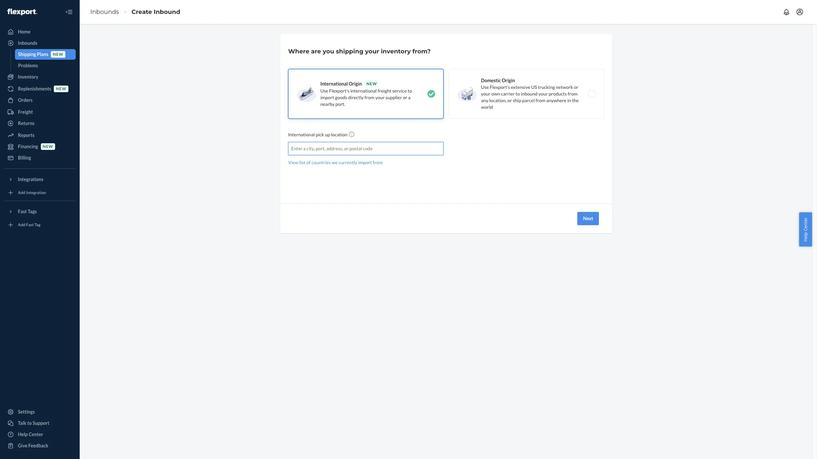 Task type: describe. For each thing, give the bounding box(es) containing it.
help center inside 'link'
[[18, 432, 43, 438]]

currently
[[339, 160, 358, 165]]

talk to support button
[[4, 419, 76, 429]]

address,
[[327, 146, 343, 152]]

in
[[568, 98, 572, 103]]

us
[[532, 84, 537, 90]]

trucking
[[538, 84, 555, 90]]

network
[[556, 84, 573, 90]]

add integration link
[[4, 188, 76, 198]]

tags
[[28, 209, 37, 215]]

nearby
[[321, 101, 335, 107]]

extensive
[[511, 84, 531, 90]]

inbound
[[154, 8, 180, 15]]

service
[[393, 88, 407, 94]]

integration
[[26, 191, 46, 195]]

inventory
[[381, 48, 411, 55]]

new for financing
[[43, 144, 53, 149]]

anywhere
[[547, 98, 567, 103]]

open notifications image
[[783, 8, 791, 16]]

flexport's
[[329, 88, 350, 94]]

use inside use flexport's international freight service to import goods directly from your supplier or a nearby port.
[[321, 88, 328, 94]]

import for goods
[[321, 95, 334, 100]]

from right parcel
[[536, 98, 546, 103]]

own
[[492, 91, 500, 97]]

center inside help center button
[[803, 218, 809, 231]]

you
[[323, 48, 334, 55]]

origin for international
[[349, 81, 362, 87]]

home link
[[4, 27, 76, 37]]

reports
[[18, 133, 34, 138]]

help center inside button
[[803, 218, 809, 242]]

talk to support
[[18, 421, 49, 427]]

international
[[351, 88, 377, 94]]

use flexport's international freight service to import goods directly from your supplier or a nearby port.
[[321, 88, 412, 107]]

returns link
[[4, 118, 76, 129]]

help center button
[[800, 213, 813, 247]]

orders
[[18, 97, 33, 103]]

inventory link
[[4, 72, 76, 82]]

or down carrier
[[508, 98, 512, 103]]

give feedback
[[18, 444, 48, 449]]

code
[[363, 146, 373, 152]]

are
[[311, 48, 321, 55]]

international for international pick up location
[[288, 132, 315, 138]]

any
[[481, 98, 489, 103]]

view
[[288, 160, 299, 165]]

fast inside "link"
[[26, 223, 34, 228]]

pick
[[316, 132, 324, 138]]

problems
[[18, 63, 38, 68]]

talk
[[18, 421, 26, 427]]

add fast tag
[[18, 223, 41, 228]]

orders link
[[4, 95, 76, 106]]

fast tags
[[18, 209, 37, 215]]

enter
[[291, 146, 303, 152]]

shipping
[[18, 51, 36, 57]]

import for from
[[358, 160, 372, 165]]

support
[[33, 421, 49, 427]]

a inside use flexport's international freight service to import goods directly from your supplier or a nearby port.
[[409, 95, 411, 100]]

fast inside dropdown button
[[18, 209, 27, 215]]

replenishments
[[18, 86, 51, 92]]

international pick up location
[[288, 132, 349, 138]]

carrier
[[501, 91, 515, 97]]

add for add fast tag
[[18, 223, 25, 228]]

domestic origin use flexport's extensive us trucking network or your own carrier to inbound your products from any location, or ship parcel from anywhere in the world
[[481, 78, 579, 110]]

supplier
[[386, 95, 402, 100]]

world
[[481, 104, 493, 110]]

products
[[549, 91, 567, 97]]

integrations
[[18, 177, 43, 182]]

give
[[18, 444, 27, 449]]

enter a city, port, address, or postal code
[[291, 146, 373, 152]]

location
[[331, 132, 348, 138]]

inbounds inside "breadcrumbs" 'navigation'
[[90, 8, 119, 15]]

the
[[572, 98, 579, 103]]

breadcrumbs navigation
[[85, 2, 186, 22]]

to inside button
[[27, 421, 32, 427]]

feedback
[[28, 444, 48, 449]]

ship
[[513, 98, 522, 103]]

fast tags button
[[4, 207, 76, 217]]

tag
[[34, 223, 41, 228]]

plans
[[37, 51, 48, 57]]

or left 'postal'
[[344, 146, 349, 152]]

parcel
[[522, 98, 535, 103]]

add integration
[[18, 191, 46, 195]]

of
[[307, 160, 311, 165]]

directly
[[348, 95, 364, 100]]

next button
[[578, 212, 599, 226]]

international origin
[[321, 81, 362, 87]]

your inside use flexport's international freight service to import goods directly from your supplier or a nearby port.
[[376, 95, 385, 100]]

from?
[[413, 48, 431, 55]]

to inside domestic origin use flexport's extensive us trucking network or your own carrier to inbound your products from any location, or ship parcel from anywhere in the world
[[516, 91, 520, 97]]



Task type: vqa. For each thing, say whether or not it's contained in the screenshot.
import inside the button
yes



Task type: locate. For each thing, give the bounding box(es) containing it.
international up flexport's
[[321, 81, 348, 87]]

to inside use flexport's international freight service to import goods directly from your supplier or a nearby port.
[[408, 88, 412, 94]]

origin up flexport's
[[502, 78, 515, 83]]

we
[[332, 160, 338, 165]]

new for replenishments
[[56, 87, 66, 92]]

to
[[408, 88, 412, 94], [516, 91, 520, 97], [27, 421, 32, 427]]

problems link
[[15, 60, 76, 71]]

0 horizontal spatial inbounds link
[[4, 38, 76, 49]]

open account menu image
[[796, 8, 804, 16]]

settings
[[18, 410, 35, 415]]

use down domestic
[[481, 84, 489, 90]]

fast left tag
[[26, 223, 34, 228]]

inventory
[[18, 74, 38, 80]]

0 horizontal spatial to
[[27, 421, 32, 427]]

port,
[[316, 146, 326, 152]]

use inside domestic origin use flexport's extensive us trucking network or your own carrier to inbound your products from any location, or ship parcel from anywhere in the world
[[481, 84, 489, 90]]

1 vertical spatial add
[[18, 223, 25, 228]]

returns
[[18, 121, 34, 126]]

from inside button
[[373, 160, 383, 165]]

new for international origin
[[367, 81, 377, 86]]

international
[[321, 81, 348, 87], [288, 132, 315, 138]]

1 horizontal spatial center
[[803, 218, 809, 231]]

help center
[[803, 218, 809, 242], [18, 432, 43, 438]]

or down service
[[403, 95, 408, 100]]

or
[[574, 84, 579, 90], [403, 95, 408, 100], [508, 98, 512, 103], [344, 146, 349, 152]]

1 vertical spatial international
[[288, 132, 315, 138]]

1 horizontal spatial help
[[803, 233, 809, 242]]

goods
[[335, 95, 347, 100]]

0 vertical spatial import
[[321, 95, 334, 100]]

0 horizontal spatial a
[[304, 146, 306, 152]]

inbounds link
[[90, 8, 119, 15], [4, 38, 76, 49]]

1 horizontal spatial origin
[[502, 78, 515, 83]]

your down the trucking
[[539, 91, 548, 97]]

from inside use flexport's international freight service to import goods directly from your supplier or a nearby port.
[[365, 95, 375, 100]]

new down reports link at left
[[43, 144, 53, 149]]

inbounds
[[90, 8, 119, 15], [18, 40, 37, 46]]

origin for domestic
[[502, 78, 515, 83]]

0 horizontal spatial origin
[[349, 81, 362, 87]]

a right supplier at the top of the page
[[409, 95, 411, 100]]

settings link
[[4, 407, 76, 418]]

freight
[[378, 88, 392, 94]]

0 vertical spatial international
[[321, 81, 348, 87]]

0 horizontal spatial help center
[[18, 432, 43, 438]]

origin up international
[[349, 81, 362, 87]]

or inside use flexport's international freight service to import goods directly from your supplier or a nearby port.
[[403, 95, 408, 100]]

0 horizontal spatial use
[[321, 88, 328, 94]]

freight link
[[4, 107, 76, 118]]

integrations button
[[4, 174, 76, 185]]

where are you shipping your inventory from?
[[288, 48, 431, 55]]

0 vertical spatial a
[[409, 95, 411, 100]]

billing
[[18, 155, 31, 161]]

import up nearby
[[321, 95, 334, 100]]

help center link
[[4, 430, 76, 441]]

up
[[325, 132, 330, 138]]

1 vertical spatial inbounds
[[18, 40, 37, 46]]

new
[[53, 52, 63, 57], [367, 81, 377, 86], [56, 87, 66, 92], [43, 144, 53, 149]]

flexport's
[[490, 84, 510, 90]]

0 horizontal spatial international
[[288, 132, 315, 138]]

add
[[18, 191, 25, 195], [18, 223, 25, 228]]

0 horizontal spatial help
[[18, 432, 28, 438]]

add down fast tags
[[18, 223, 25, 228]]

port.
[[336, 101, 345, 107]]

1 horizontal spatial help center
[[803, 218, 809, 242]]

2 horizontal spatial to
[[516, 91, 520, 97]]

domestic
[[481, 78, 501, 83]]

import
[[321, 95, 334, 100], [358, 160, 372, 165]]

origin
[[502, 78, 515, 83], [349, 81, 362, 87]]

1 horizontal spatial to
[[408, 88, 412, 94]]

center inside help center 'link'
[[29, 432, 43, 438]]

home
[[18, 29, 31, 35]]

view list of countries we currently import from
[[288, 160, 383, 165]]

1 vertical spatial center
[[29, 432, 43, 438]]

help
[[803, 233, 809, 242], [18, 432, 28, 438]]

1 add from the top
[[18, 191, 25, 195]]

financing
[[18, 144, 38, 150]]

shipping
[[336, 48, 364, 55]]

help inside help center 'link'
[[18, 432, 28, 438]]

1 horizontal spatial international
[[321, 81, 348, 87]]

use
[[481, 84, 489, 90], [321, 88, 328, 94]]

your up any
[[481, 91, 491, 97]]

1 vertical spatial fast
[[26, 223, 34, 228]]

list
[[300, 160, 306, 165]]

0 vertical spatial inbounds
[[90, 8, 119, 15]]

close navigation image
[[65, 8, 73, 16]]

next
[[584, 216, 594, 222]]

from up "the"
[[568, 91, 578, 97]]

add inside the "add fast tag" "link"
[[18, 223, 25, 228]]

your right 'shipping'
[[365, 48, 379, 55]]

create inbound
[[132, 8, 180, 15]]

countries
[[312, 160, 331, 165]]

to right service
[[408, 88, 412, 94]]

where
[[288, 48, 310, 55]]

1 vertical spatial help center
[[18, 432, 43, 438]]

new right plans
[[53, 52, 63, 57]]

import inside use flexport's international freight service to import goods directly from your supplier or a nearby port.
[[321, 95, 334, 100]]

shipping plans
[[18, 51, 48, 57]]

0 vertical spatial add
[[18, 191, 25, 195]]

0 horizontal spatial center
[[29, 432, 43, 438]]

1 vertical spatial a
[[304, 146, 306, 152]]

0 vertical spatial inbounds link
[[90, 8, 119, 15]]

origin inside domestic origin use flexport's extensive us trucking network or your own carrier to inbound your products from any location, or ship parcel from anywhere in the world
[[502, 78, 515, 83]]

a left "city,"
[[304, 146, 306, 152]]

a
[[409, 95, 411, 100], [304, 146, 306, 152]]

0 vertical spatial help
[[803, 233, 809, 242]]

view list of countries we currently import from button
[[288, 159, 383, 166]]

1 horizontal spatial import
[[358, 160, 372, 165]]

1 vertical spatial inbounds link
[[4, 38, 76, 49]]

1 vertical spatial help
[[18, 432, 28, 438]]

from right the currently
[[373, 160, 383, 165]]

0 vertical spatial fast
[[18, 209, 27, 215]]

from down international
[[365, 95, 375, 100]]

inbound
[[521, 91, 538, 97]]

2 add from the top
[[18, 223, 25, 228]]

0 vertical spatial center
[[803, 218, 809, 231]]

inbounds link inside "breadcrumbs" 'navigation'
[[90, 8, 119, 15]]

use up nearby
[[321, 88, 328, 94]]

new up "orders" link at the left top of page
[[56, 87, 66, 92]]

add fast tag link
[[4, 220, 76, 231]]

add inside add integration link
[[18, 191, 25, 195]]

international for international origin
[[321, 81, 348, 87]]

international up enter
[[288, 132, 315, 138]]

1 horizontal spatial use
[[481, 84, 489, 90]]

give feedback button
[[4, 441, 76, 452]]

add left integration
[[18, 191, 25, 195]]

postal
[[350, 146, 362, 152]]

0 horizontal spatial import
[[321, 95, 334, 100]]

your
[[365, 48, 379, 55], [481, 91, 491, 97], [539, 91, 548, 97], [376, 95, 385, 100]]

1 horizontal spatial inbounds
[[90, 8, 119, 15]]

check circle image
[[428, 90, 436, 98]]

0 horizontal spatial inbounds
[[18, 40, 37, 46]]

import inside button
[[358, 160, 372, 165]]

0 vertical spatial help center
[[803, 218, 809, 242]]

new for shipping plans
[[53, 52, 63, 57]]

flexport logo image
[[7, 9, 37, 15]]

to right talk
[[27, 421, 32, 427]]

fast left tags
[[18, 209, 27, 215]]

or right network
[[574, 84, 579, 90]]

new up international
[[367, 81, 377, 86]]

help inside help center button
[[803, 233, 809, 242]]

import down code
[[358, 160, 372, 165]]

city,
[[307, 146, 315, 152]]

1 vertical spatial import
[[358, 160, 372, 165]]

1 horizontal spatial inbounds link
[[90, 8, 119, 15]]

your down freight
[[376, 95, 385, 100]]

1 horizontal spatial a
[[409, 95, 411, 100]]

billing link
[[4, 153, 76, 163]]

freight
[[18, 109, 33, 115]]

add for add integration
[[18, 191, 25, 195]]

reports link
[[4, 130, 76, 141]]

fast
[[18, 209, 27, 215], [26, 223, 34, 228]]

location,
[[490, 98, 507, 103]]

to up ship
[[516, 91, 520, 97]]



